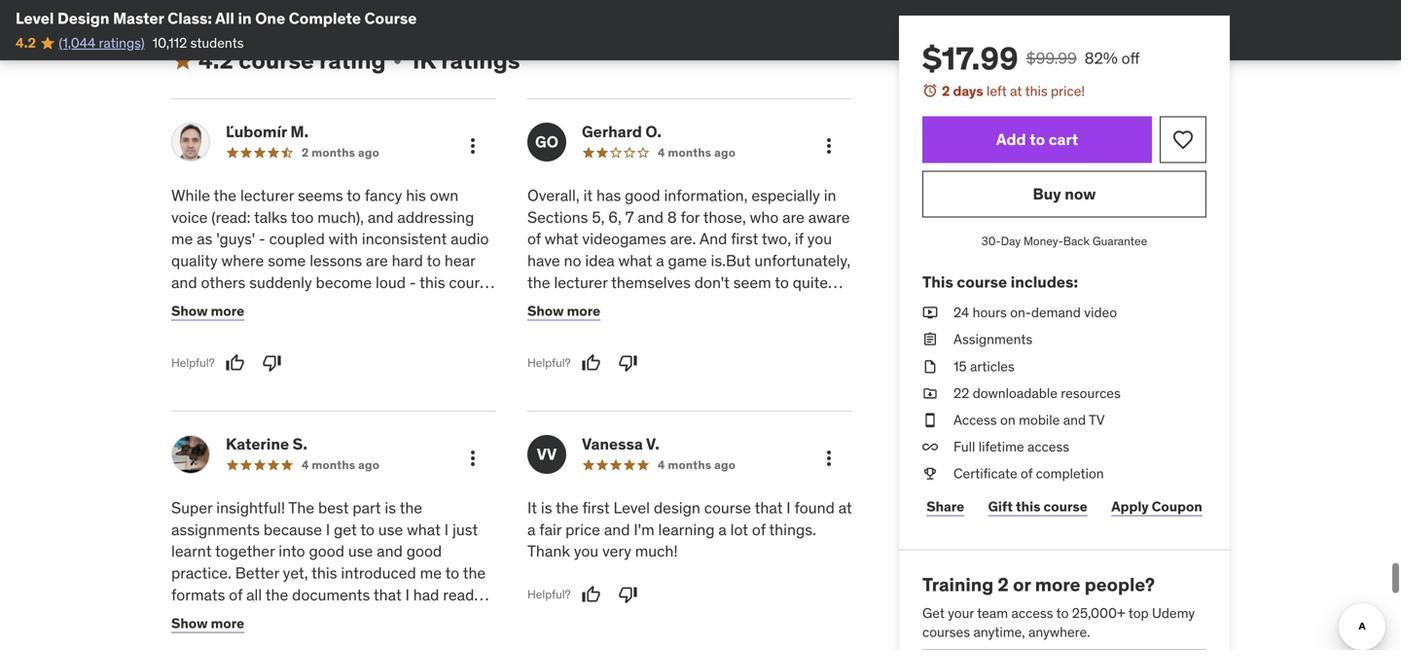 Task type: describe. For each thing, give the bounding box(es) containing it.
access
[[954, 411, 998, 429]]

4 for gerhard o.
[[658, 145, 666, 160]]

(read:
[[212, 207, 251, 227]]

alarm image
[[923, 83, 939, 98]]

of up they
[[628, 338, 642, 358]]

resources
[[1061, 384, 1121, 402]]

additional actions for review by katerine s. image
[[461, 447, 485, 470]]

rating
[[320, 46, 386, 75]]

first inside overall, it has good information, especially in sections 5, 6, 7 and 8 for those, who are aware of what videogames are. and first two, if you have no idea what a game is.
[[731, 229, 759, 249]]

share button
[[923, 488, 969, 526]]

2 horizontal spatial about
[[793, 403, 833, 423]]

hours inside but unfortunately, the lecturer themselves don't seem to quite understand the words they're saying. they spend hours on things that could be explained in minutes. all of their blockout examples are dreadful. and they spend a lot more time speaking about elements important for constructing a 2d image while talking about 3d spaces - elements that are very important to keep in mind while making levels, but not to the extent that focus is given here due to the interactive nature of games.
[[574, 316, 614, 336]]

to up read
[[445, 563, 460, 583]]

your inside the while the lecturer seems to fancy his own voice (read: talks too much), and addressing me as 'guys' - coupled with inconsistent audio quality where some lessons are hard to hear and others suddenly become loud - this course remains invaluable. if you can overlook the abovementioned issues, you will find that this is one of the rare level design courses that really adds value and will serve as an important resource you keep coming back to when creating your level.
[[232, 403, 262, 423]]

this right so
[[323, 629, 349, 649]]

0 vertical spatial access
[[1028, 438, 1070, 456]]

course inside super insightful! the best part is the assignments because i get to use what i just learnt together into good use and good practice. better yet, this introduced me to the formats of all the documents that i had read about in a level design book but never given any specifications, so this course helped tons!!
[[352, 629, 399, 649]]

the right the part
[[400, 498, 423, 518]]

is inside it is the first level design course that i found at a fair price and i'm learning a lot of things. thank you very much!
[[541, 498, 553, 518]]

0 horizontal spatial while
[[638, 447, 675, 467]]

full lifetime access
[[954, 438, 1070, 456]]

things
[[638, 316, 682, 336]]

add to cart button
[[923, 116, 1153, 163]]

katerine s.
[[226, 434, 308, 454]]

and down quality at the top left of page
[[171, 273, 197, 293]]

1 horizontal spatial will
[[371, 316, 394, 336]]

the left words
[[611, 294, 634, 314]]

a left '2d'
[[619, 403, 628, 423]]

to up much),
[[347, 185, 361, 205]]

me inside the while the lecturer seems to fancy his own voice (read: talks too much), and addressing me as 'guys' - coupled with inconsistent audio quality where some lessons are hard to hear and others suddenly become loud - this course remains invaluable. if you can overlook the abovementioned issues, you will find that this is one of the rare level design courses that really adds value and will serve as an important resource you keep coming back to when creating your level.
[[171, 229, 193, 249]]

course inside it is the first level design course that i found at a fair price and i'm learning a lot of things. thank you very much!
[[705, 498, 752, 518]]

mark review by gerhard o. as helpful image
[[582, 353, 601, 373]]

keep inside the while the lecturer seems to fancy his own voice (read: talks too much), and addressing me as 'guys' - coupled with inconsistent audio quality where some lessons are hard to hear and others suddenly become loud - this course remains invaluable. if you can overlook the abovementioned issues, you will find that this is one of the rare level design courses that really adds value and will serve as an important resource you keep coming back to when creating your level.
[[264, 382, 299, 402]]

this up documents
[[312, 563, 337, 583]]

and right mark review by ľubomír m. as unhelpful icon
[[290, 360, 316, 380]]

7
[[626, 207, 634, 227]]

xsmall image for access on mobile and tv
[[923, 411, 939, 430]]

class:
[[168, 8, 212, 28]]

day
[[1001, 234, 1021, 249]]

lecturer inside but unfortunately, the lecturer themselves don't seem to quite understand the words they're saying. they spend hours on things that could be explained in minutes. all of their blockout examples are dreadful. and they spend a lot more time speaking about elements important for constructing a 2d image while talking about 3d spaces - elements that are very important to keep in mind while making levels, but not to the extent that focus is given here due to the interactive nature of games.
[[554, 273, 608, 293]]

0 horizontal spatial level
[[16, 8, 54, 28]]

you down adds
[[236, 382, 261, 402]]

are down explained on the right of the page
[[815, 338, 837, 358]]

overall, it has good information, especially in sections 5, 6, 7 and 8 for those, who are aware of what videogames are. and first two, if you have no idea what a game is.
[[528, 185, 850, 271]]

gerhard
[[582, 122, 642, 142]]

ago for o.
[[715, 145, 736, 160]]

you down can
[[343, 316, 368, 336]]

they
[[786, 294, 819, 314]]

this left price!
[[1026, 82, 1048, 100]]

24 hours on-demand video
[[954, 304, 1118, 321]]

of down full lifetime access
[[1021, 465, 1033, 483]]

own
[[430, 185, 459, 205]]

and left the tv
[[1064, 411, 1087, 429]]

with
[[329, 229, 358, 249]]

1 horizontal spatial hours
[[973, 304, 1007, 321]]

0 horizontal spatial all
[[215, 8, 235, 28]]

making
[[678, 447, 730, 467]]

good inside overall, it has good information, especially in sections 5, 6, 7 and 8 for those, who are aware of what videogames are. and first two, if you have no idea what a game is.
[[625, 185, 661, 205]]

the right all
[[266, 585, 288, 605]]

additional actions for review by gerhard o. image
[[818, 134, 841, 158]]

formats
[[171, 585, 225, 605]]

but inside super insightful! the best part is the assignments because i get to use what i just learnt together into good use and good practice. better yet, this introduced me to the formats of all the documents that i had read about in a level design book but never given any specifications, so this course helped tons!!
[[368, 607, 392, 627]]

in up "dreadful."
[[528, 338, 540, 358]]

not
[[808, 447, 830, 467]]

show for while the lecturer seems to fancy his own voice (read: talks too much), and addressing me as 'guys' - coupled with inconsistent audio quality where some lessons are hard to hear and others suddenly become loud - this course remains invaluable. if you can overlook the abovementioned issues, you will find that this is one of the rare level design courses that really adds value and will serve as an important resource you keep coming back to when creating your level.
[[171, 302, 208, 320]]

that up making
[[683, 425, 711, 445]]

4 for katerine s.
[[302, 457, 309, 473]]

to right the not
[[834, 447, 848, 467]]

you right "if"
[[321, 294, 346, 314]]

certificate
[[954, 465, 1018, 483]]

invaluable.
[[231, 294, 304, 314]]

keep inside but unfortunately, the lecturer themselves don't seem to quite understand the words they're saying. they spend hours on things that could be explained in minutes. all of their blockout examples are dreadful. and they spend a lot more time speaking about elements important for constructing a 2d image while talking about 3d spaces - elements that are very important to keep in mind while making levels, but not to the extent that focus is given here due to the interactive nature of games.
[[546, 447, 580, 467]]

a inside super insightful! the best part is the assignments because i get to use what i just learnt together into good use and good practice. better yet, this introduced me to the formats of all the documents that i had read about in a level design book but never given any specifications, so this course helped tons!!
[[232, 607, 240, 627]]

price!
[[1051, 82, 1086, 100]]

this
[[923, 272, 954, 292]]

1k ratings
[[410, 46, 520, 75]]

the up the (read:
[[214, 185, 237, 205]]

to down 3d
[[528, 447, 542, 467]]

the
[[289, 498, 315, 518]]

additional actions for review by vanessa v. image
[[818, 447, 841, 470]]

m.
[[291, 122, 309, 142]]

design inside it is the first level design course that i found at a fair price and i'm learning a lot of things. thank you very much!
[[654, 498, 701, 518]]

xsmall image for 15
[[923, 357, 939, 376]]

completion
[[1036, 465, 1105, 483]]

level inside super insightful! the best part is the assignments because i get to use what i just learnt together into good use and good practice. better yet, this introduced me to the formats of all the documents that i had read about in a level design book but never given any specifications, so this course helped tons!!
[[244, 607, 275, 627]]

mind
[[600, 447, 635, 467]]

0 horizontal spatial good
[[309, 541, 345, 561]]

voice
[[171, 207, 208, 227]]

2 months ago
[[302, 145, 380, 160]]

gift this course link
[[985, 488, 1092, 526]]

1 horizontal spatial -
[[410, 273, 416, 293]]

course down completion
[[1044, 498, 1088, 515]]

when
[[413, 382, 450, 402]]

two,
[[762, 229, 792, 249]]

days
[[954, 82, 984, 100]]

extent
[[554, 469, 599, 489]]

that up when
[[435, 338, 464, 358]]

level inside the while the lecturer seems to fancy his own voice (read: talks too much), and addressing me as 'guys' - coupled with inconsistent audio quality where some lessons are hard to hear and others suddenly become loud - this course remains invaluable. if you can overlook the abovementioned issues, you will find that this is one of the rare level design courses that really adds value and will serve as an important resource you keep coming back to when creating your level.
[[291, 338, 323, 358]]

4.2 for 4.2
[[16, 34, 36, 52]]

and inside super insightful! the best part is the assignments because i get to use what i just learnt together into good use and good practice. better yet, this introduced me to the formats of all the documents that i had read about in a level design book but never given any specifications, so this course helped tons!!
[[377, 541, 403, 561]]

show more up "minutes."
[[528, 302, 601, 320]]

24
[[954, 304, 970, 321]]

seems
[[298, 185, 343, 205]]

apply coupon
[[1112, 498, 1203, 515]]

the down abovementioned at the left of the page
[[233, 338, 256, 358]]

helpful? left mark review by vanessa v. as helpful image
[[528, 587, 571, 602]]

show up "minutes."
[[528, 302, 564, 320]]

0 vertical spatial as
[[197, 229, 213, 249]]

are up making
[[715, 425, 737, 445]]

learning
[[659, 520, 715, 540]]

be
[[759, 316, 777, 336]]

vv
[[537, 444, 557, 464]]

4 for vanessa v.
[[658, 457, 666, 473]]

medium image
[[171, 49, 195, 73]]

games.
[[671, 491, 720, 511]]

now
[[1065, 184, 1097, 204]]

hard
[[392, 251, 423, 271]]

things.
[[770, 520, 817, 540]]

show more button for while the lecturer seems to fancy his own voice (read: talks too much), and addressing me as 'guys' - coupled with inconsistent audio quality where some lessons are hard to hear and others suddenly become loud - this course remains invaluable. if you can overlook the abovementioned issues, you will find that this is one of the rare level design courses that really adds value and will serve as an important resource you keep coming back to when creating your level.
[[171, 292, 245, 331]]

xsmall image for assignments
[[923, 330, 939, 349]]

of inside super insightful! the best part is the assignments because i get to use what i just learnt together into good use and good practice. better yet, this introduced me to the formats of all the documents that i had read about in a level design book but never given any specifications, so this course helped tons!!
[[229, 585, 243, 605]]

because
[[264, 520, 322, 540]]

- inside but unfortunately, the lecturer themselves don't seem to quite understand the words they're saying. they spend hours on things that could be explained in minutes. all of their blockout examples are dreadful. and they spend a lot more time speaking about elements important for constructing a 2d image while talking about 3d spaces - elements that are very important to keep in mind while making levels, but not to the extent that focus is given here due to the interactive nature of games.
[[604, 425, 611, 445]]

insightful!
[[216, 498, 285, 518]]

if
[[795, 229, 804, 249]]

price
[[566, 520, 601, 540]]

ratings)
[[99, 34, 145, 52]]

video
[[1085, 304, 1118, 321]]

to left quite
[[775, 273, 789, 293]]

your inside training 2 or more people? get your team access to 25,000+ top udemy courses anytime, anywhere.
[[948, 605, 975, 622]]

and inside overall, it has good information, especially in sections 5, 6, 7 and 8 for those, who are aware of what videogames are. and first two, if you have no idea what a game is.
[[638, 207, 664, 227]]

don't
[[695, 273, 730, 293]]

the up read
[[463, 563, 486, 583]]

share
[[927, 498, 965, 515]]

in inside super insightful! the best part is the assignments because i get to use what i just learnt together into good use and good practice. better yet, this introduced me to the formats of all the documents that i had read about in a level design book but never given any specifications, so this course helped tons!!
[[215, 607, 228, 627]]

off
[[1122, 48, 1141, 68]]

0 vertical spatial -
[[259, 229, 266, 249]]

cart
[[1049, 129, 1079, 149]]

you inside it is the first level design course that i found at a fair price and i'm learning a lot of things. thank you very much!
[[574, 541, 599, 561]]

of inside overall, it has good information, especially in sections 5, 6, 7 and 8 for those, who are aware of what videogames are. and first two, if you have no idea what a game is.
[[528, 229, 541, 249]]

super insightful! the best part is the assignments because i get to use what i just learnt together into good use and good practice. better yet, this introduced me to the formats of all the documents that i had read about in a level design book but never given any specifications, so this course helped tons!!
[[171, 498, 493, 649]]

1 vertical spatial will
[[320, 360, 343, 380]]

4.2 course rating
[[199, 46, 386, 75]]

in left one
[[238, 8, 252, 28]]

design inside super insightful! the best part is the assignments because i get to use what i just learnt together into good use and good practice. better yet, this introduced me to the formats of all the documents that i had read about in a level design book but never given any specifications, so this course helped tons!!
[[279, 607, 326, 627]]

buy
[[1033, 184, 1062, 204]]

0 vertical spatial at
[[1011, 82, 1023, 100]]

show more button up "minutes."
[[528, 292, 601, 331]]

here
[[732, 469, 763, 489]]

who
[[750, 207, 779, 227]]

for inside but unfortunately, the lecturer themselves don't seem to quite understand the words they're saying. they spend hours on things that could be explained in minutes. all of their blockout examples are dreadful. and they spend a lot more time speaking about elements important for constructing a 2d image while talking about 3d spaces - elements that are very important to keep in mind while making levels, but not to the extent that focus is given here due to the interactive nature of games.
[[779, 382, 798, 402]]

students
[[190, 34, 244, 52]]

training
[[923, 573, 994, 597]]

2 for 2 months ago
[[302, 145, 309, 160]]

introduced
[[341, 563, 416, 583]]

this right find
[[459, 316, 485, 336]]

anytime,
[[974, 624, 1026, 641]]

spaces
[[552, 425, 601, 445]]

found
[[795, 498, 835, 518]]

gift
[[989, 498, 1013, 515]]

saying.
[[734, 294, 783, 314]]

is.
[[711, 251, 726, 271]]

has
[[597, 185, 621, 205]]

downloadable
[[973, 384, 1058, 402]]

that inside super insightful! the best part is the assignments because i get to use what i just learnt together into good use and good practice. better yet, this introduced me to the formats of all the documents that i had read about in a level design book but never given any specifications, so this course helped tons!!
[[374, 585, 402, 605]]

but inside but unfortunately, the lecturer themselves don't seem to quite understand the words they're saying. they spend hours on things that could be explained in minutes. all of their blockout examples are dreadful. and they spend a lot more time speaking about elements important for constructing a 2d image while talking about 3d spaces - elements that are very important to keep in mind while making levels, but not to the extent that focus is given here due to the interactive nature of games.
[[781, 447, 804, 467]]

super
[[171, 498, 213, 518]]

months for ľubomír m.
[[312, 145, 355, 160]]

to right due
[[797, 469, 811, 489]]

documents
[[292, 585, 370, 605]]

level design master class: all in one complete course
[[16, 8, 417, 28]]

have
[[528, 251, 560, 271]]

of inside the while the lecturer seems to fancy his own voice (read: talks too much), and addressing me as 'guys' - coupled with inconsistent audio quality where some lessons are hard to hear and others suddenly become loud - this course remains invaluable. if you can overlook the abovementioned issues, you will find that this is one of the rare level design courses that really adds value and will serve as an important resource you keep coming back to when creating your level.
[[216, 338, 230, 358]]

coming
[[302, 382, 354, 402]]

helpful? for ľubomír m.
[[171, 355, 215, 370]]

given inside but unfortunately, the lecturer themselves don't seem to quite understand the words they're saying. they spend hours on things that could be explained in minutes. all of their blockout examples are dreadful. and they spend a lot more time speaking about elements important for constructing a 2d image while talking about 3d spaces - elements that are very important to keep in mind while making levels, but not to the extent that focus is given here due to the interactive nature of games.
[[691, 469, 728, 489]]

are inside overall, it has good information, especially in sections 5, 6, 7 and 8 for those, who are aware of what videogames are. and first two, if you have no idea what a game is.
[[783, 207, 805, 227]]

1 horizontal spatial what
[[545, 229, 579, 249]]

dreadful.
[[528, 360, 589, 380]]

i left had on the bottom of the page
[[406, 585, 410, 605]]

is inside super insightful! the best part is the assignments because i get to use what i just learnt together into good use and good practice. better yet, this introduced me to the formats of all the documents that i had read about in a level design book but never given any specifications, so this course helped tons!!
[[385, 498, 396, 518]]

aware
[[809, 207, 850, 227]]

the down hear
[[441, 294, 464, 314]]

coupled
[[269, 229, 325, 249]]

apply coupon button
[[1108, 488, 1207, 526]]

of down focus
[[654, 491, 667, 511]]

to down an
[[395, 382, 409, 402]]

a down blockout
[[705, 360, 713, 380]]

the down have on the top
[[528, 273, 551, 293]]

mark review by ľubomír m. as helpful image
[[225, 353, 245, 373]]

some
[[268, 251, 306, 271]]

mark review by vanessa v. as unhelpful image
[[619, 585, 638, 605]]

ago for m.
[[358, 145, 380, 160]]

1 horizontal spatial good
[[407, 541, 442, 561]]

that down mind
[[602, 469, 630, 489]]

0 vertical spatial while
[[702, 403, 738, 423]]

that right find
[[428, 316, 456, 336]]

i left just
[[445, 520, 449, 540]]

months for gerhard o.
[[668, 145, 712, 160]]

of inside it is the first level design course that i found at a fair price and i'm learning a lot of things. thank you very much!
[[752, 520, 766, 540]]

given inside super insightful! the best part is the assignments because i get to use what i just learnt together into good use and good practice. better yet, this introduced me to the formats of all the documents that i had read about in a level design book but never given any specifications, so this course helped tons!!
[[437, 607, 475, 627]]

it
[[528, 498, 537, 518]]

about for spend
[[595, 382, 635, 402]]

0 vertical spatial spend
[[528, 316, 571, 336]]



Task type: locate. For each thing, give the bounding box(es) containing it.
1 horizontal spatial spend
[[658, 360, 701, 380]]

0 vertical spatial courses
[[377, 338, 432, 358]]

their
[[645, 338, 677, 358]]

0 horizontal spatial at
[[839, 498, 853, 518]]

0 horizontal spatial will
[[320, 360, 343, 380]]

months up seems
[[312, 145, 355, 160]]

one
[[255, 8, 285, 28]]

as left an
[[388, 360, 404, 380]]

gerhard o.
[[582, 122, 662, 142]]

ľubomír m.
[[226, 122, 309, 142]]

2 horizontal spatial what
[[619, 251, 653, 271]]

minutes.
[[544, 338, 604, 358]]

understand
[[528, 294, 607, 314]]

mark review by gerhard o. as unhelpful image
[[619, 353, 638, 373]]

1 horizontal spatial very
[[740, 425, 769, 445]]

given down read
[[437, 607, 475, 627]]

due
[[767, 469, 793, 489]]

lot inside it is the first level design course that i found at a fair price and i'm learning a lot of things. thank you very much!
[[731, 520, 749, 540]]

0 vertical spatial elements
[[639, 382, 703, 402]]

learnt
[[171, 541, 212, 561]]

you inside overall, it has good information, especially in sections 5, 6, 7 and 8 for those, who are aware of what videogames are. and first two, if you have no idea what a game is.
[[808, 229, 832, 249]]

2 horizontal spatial -
[[604, 425, 611, 445]]

0 horizontal spatial given
[[437, 607, 475, 627]]

additional actions for review by ľubomír m. image
[[461, 134, 485, 158]]

to left hear
[[427, 251, 441, 271]]

3 xsmall image from the top
[[923, 438, 939, 457]]

1 vertical spatial keep
[[546, 447, 580, 467]]

course inside the while the lecturer seems to fancy his own voice (read: talks too much), and addressing me as 'guys' - coupled with inconsistent audio quality where some lessons are hard to hear and others suddenly become loud - this course remains invaluable. if you can overlook the abovementioned issues, you will find that this is one of the rare level design courses that really adds value and will serve as an important resource you keep coming back to when creating your level.
[[449, 273, 496, 293]]

1 vertical spatial xsmall image
[[923, 357, 939, 376]]

what left just
[[407, 520, 441, 540]]

4 months ago for o.
[[658, 145, 736, 160]]

this course includes:
[[923, 272, 1079, 292]]

1 horizontal spatial about
[[595, 382, 635, 402]]

add to cart
[[997, 129, 1079, 149]]

a inside overall, it has good information, especially in sections 5, 6, 7 and 8 for those, who are aware of what videogames are. and first two, if you have no idea what a game is.
[[656, 251, 665, 271]]

but right book
[[368, 607, 392, 627]]

design up so
[[279, 607, 326, 627]]

8
[[668, 207, 677, 227]]

quality
[[171, 251, 218, 271]]

words
[[637, 294, 679, 314]]

adds
[[212, 360, 246, 380]]

- up mind
[[604, 425, 611, 445]]

in inside overall, it has good information, especially in sections 5, 6, 7 and 8 for those, who are aware of what videogames are. and first two, if you have no idea what a game is.
[[824, 185, 837, 205]]

and down fancy
[[368, 207, 394, 227]]

level down all
[[244, 607, 275, 627]]

to inside training 2 or more people? get your team access to 25,000+ top udemy courses anytime, anywhere.
[[1057, 605, 1069, 622]]

1 vertical spatial but
[[368, 607, 392, 627]]

1 vertical spatial and
[[593, 360, 620, 380]]

is up games.
[[676, 469, 687, 489]]

0 horizontal spatial -
[[259, 229, 266, 249]]

design inside the while the lecturer seems to fancy his own voice (read: talks too much), and addressing me as 'guys' - coupled with inconsistent audio quality where some lessons are hard to hear and others suddenly become loud - this course remains invaluable. if you can overlook the abovementioned issues, you will find that this is one of the rare level design courses that really adds value and will serve as an important resource you keep coming back to when creating your level.
[[327, 338, 374, 358]]

is inside the while the lecturer seems to fancy his own voice (read: talks too much), and addressing me as 'guys' - coupled with inconsistent audio quality where some lessons are hard to hear and others suddenly become loud - this course remains invaluable. if you can overlook the abovementioned issues, you will find that this is one of the rare level design courses that really adds value and will serve as an important resource you keep coming back to when creating your level.
[[171, 338, 183, 358]]

for down time
[[779, 382, 798, 402]]

training 2 or more people? get your team access to 25,000+ top udemy courses anytime, anywhere.
[[923, 573, 1196, 641]]

0 horizontal spatial courses
[[377, 338, 432, 358]]

about for just
[[171, 607, 212, 627]]

0 vertical spatial important
[[428, 360, 496, 380]]

gift this course
[[989, 498, 1088, 515]]

xsmall image for full
[[923, 438, 939, 457]]

one
[[186, 338, 212, 358]]

buy now button
[[923, 171, 1207, 218]]

1 horizontal spatial given
[[691, 469, 728, 489]]

your up katerine
[[232, 403, 262, 423]]

a
[[656, 251, 665, 271], [705, 360, 713, 380], [619, 403, 628, 423], [528, 520, 536, 540], [719, 520, 727, 540], [232, 607, 240, 627]]

show more button for super insightful! the best part is the assignments because i get to use what i just learnt together into good use and good practice. better yet, this introduced me to the formats of all the documents that i had read about in a level design book but never given any specifications, so this course helped tons!!
[[171, 604, 245, 643]]

show down formats
[[171, 615, 208, 632]]

0 vertical spatial use
[[378, 520, 403, 540]]

where
[[222, 251, 264, 271]]

0 horizontal spatial lecturer
[[240, 185, 294, 205]]

level up i'm
[[614, 498, 650, 518]]

in up extent
[[584, 447, 596, 467]]

- down talks
[[259, 229, 266, 249]]

me down voice
[[171, 229, 193, 249]]

1 vertical spatial courses
[[923, 624, 971, 641]]

0 horizontal spatial as
[[197, 229, 213, 249]]

others
[[201, 273, 246, 293]]

1 vertical spatial elements
[[615, 425, 679, 445]]

are up loud
[[366, 251, 388, 271]]

levels,
[[734, 447, 777, 467]]

1 vertical spatial lot
[[731, 520, 749, 540]]

given down making
[[691, 469, 728, 489]]

0 horizontal spatial spend
[[528, 316, 571, 336]]

mark review by vanessa v. as helpful image
[[582, 585, 601, 605]]

1 vertical spatial on
[[1001, 411, 1016, 429]]

wishlist image
[[1172, 128, 1196, 151]]

lessons
[[310, 251, 362, 271]]

at right left
[[1011, 82, 1023, 100]]

while
[[171, 185, 210, 205]]

1 vertical spatial access
[[1012, 605, 1054, 622]]

1 horizontal spatial use
[[378, 520, 403, 540]]

helpful? for gerhard o.
[[528, 355, 571, 370]]

show more down formats
[[171, 615, 245, 632]]

quite
[[793, 273, 829, 293]]

months for katerine s.
[[312, 457, 356, 473]]

access down or
[[1012, 605, 1054, 622]]

1 horizontal spatial and
[[700, 229, 728, 249]]

the down the not
[[814, 469, 837, 489]]

i inside it is the first level design course that i found at a fair price and i'm learning a lot of things. thank you very much!
[[787, 498, 791, 518]]

top
[[1129, 605, 1149, 622]]

more down examples
[[738, 360, 774, 380]]

2 down m.
[[302, 145, 309, 160]]

0 vertical spatial on
[[617, 316, 635, 336]]

2 xsmall image from the top
[[923, 357, 939, 376]]

courses
[[377, 338, 432, 358], [923, 624, 971, 641]]

good up had on the bottom of the page
[[407, 541, 442, 561]]

months up games.
[[668, 457, 712, 473]]

more for gerhard o.
[[567, 302, 601, 320]]

0 horizontal spatial design
[[279, 607, 326, 627]]

katerine
[[226, 434, 289, 454]]

2 vertical spatial 2
[[998, 573, 1009, 597]]

find
[[398, 316, 424, 336]]

and up the introduced
[[377, 541, 403, 561]]

better
[[235, 563, 279, 583]]

4.2 for 4.2 course rating
[[199, 46, 234, 75]]

blockout
[[681, 338, 742, 358]]

more inside but unfortunately, the lecturer themselves don't seem to quite understand the words they're saying. they spend hours on things that could be explained in minutes. all of their blockout examples are dreadful. and they spend a lot more time speaking about elements important for constructing a 2d image while talking about 3d spaces - elements that are very important to keep in mind while making levels, but not to the extent that focus is given here due to the interactive nature of games.
[[738, 360, 774, 380]]

very inside it is the first level design course that i found at a fair price and i'm learning a lot of things. thank you very much!
[[603, 541, 632, 561]]

more up "minutes."
[[567, 302, 601, 320]]

first up "but"
[[731, 229, 759, 249]]

important
[[428, 360, 496, 380], [707, 382, 775, 402], [773, 425, 842, 445]]

fancy
[[365, 185, 402, 205]]

a right learning
[[719, 520, 727, 540]]

videogames
[[583, 229, 667, 249]]

back
[[1064, 234, 1090, 249]]

0 vertical spatial me
[[171, 229, 193, 249]]

4 months ago up best
[[302, 457, 380, 473]]

good
[[625, 185, 661, 205], [309, 541, 345, 561], [407, 541, 442, 561]]

what down the sections
[[545, 229, 579, 249]]

1 vertical spatial level
[[244, 607, 275, 627]]

xsmall image
[[390, 53, 406, 69], [923, 330, 939, 349], [923, 384, 939, 403], [923, 411, 939, 430], [923, 465, 939, 484]]

0 vertical spatial keep
[[264, 382, 299, 402]]

1 vertical spatial what
[[619, 251, 653, 271]]

suddenly
[[249, 273, 312, 293]]

15
[[954, 358, 967, 375]]

ago up the part
[[358, 457, 380, 473]]

explained
[[780, 316, 847, 336]]

1 vertical spatial at
[[839, 498, 853, 518]]

apply
[[1112, 498, 1149, 515]]

what inside super insightful! the best part is the assignments because i get to use what i just learnt together into good use and good practice. better yet, this introduced me to the formats of all the documents that i had read about in a level design book but never given any specifications, so this course helped tons!!
[[407, 520, 441, 540]]

use down the part
[[378, 520, 403, 540]]

for inside overall, it has good information, especially in sections 5, 6, 7 and 8 for those, who are aware of what videogames are. and first two, if you have no idea what a game is.
[[681, 207, 700, 227]]

4 months ago up games.
[[658, 457, 736, 473]]

will up coming
[[320, 360, 343, 380]]

v.
[[646, 434, 660, 454]]

1 vertical spatial lecturer
[[554, 273, 608, 293]]

1 vertical spatial about
[[793, 403, 833, 423]]

this right gift
[[1016, 498, 1041, 515]]

1 vertical spatial while
[[638, 447, 675, 467]]

0 horizontal spatial me
[[171, 229, 193, 249]]

xsmall image for certificate of completion
[[923, 465, 939, 484]]

show more for while the lecturer seems to fancy his own voice (read: talks too much), and addressing me as 'guys' - coupled with inconsistent audio quality where some lessons are hard to hear and others suddenly become loud - this course remains invaluable. if you can overlook the abovementioned issues, you will find that this is one of the rare level design courses that really adds value and will serve as an important resource you keep coming back to when creating your level.
[[171, 302, 245, 320]]

0 vertical spatial what
[[545, 229, 579, 249]]

value
[[250, 360, 286, 380]]

0 horizontal spatial very
[[603, 541, 632, 561]]

1 horizontal spatial your
[[948, 605, 975, 622]]

spend down their
[[658, 360, 701, 380]]

so
[[303, 629, 319, 649]]

1 vertical spatial first
[[583, 498, 610, 518]]

1 horizontal spatial 4.2
[[199, 46, 234, 75]]

at inside it is the first level design course that i found at a fair price and i'm learning a lot of things. thank you very much!
[[839, 498, 853, 518]]

level left design
[[16, 8, 54, 28]]

is inside but unfortunately, the lecturer themselves don't seem to quite understand the words they're saying. they spend hours on things that could be explained in minutes. all of their blockout examples are dreadful. and they spend a lot more time speaking about elements important for constructing a 2d image while talking about 3d spaces - elements that are very important to keep in mind while making levels, but not to the extent that focus is given here due to the interactive nature of games.
[[676, 469, 687, 489]]

1 vertical spatial 2
[[302, 145, 309, 160]]

and inside but unfortunately, the lecturer themselves don't seem to quite understand the words they're saying. they spend hours on things that could be explained in minutes. all of their blockout examples are dreadful. and they spend a lot more time speaking about elements important for constructing a 2d image while talking about 3d spaces - elements that are very important to keep in mind while making levels, but not to the extent that focus is given here due to the interactive nature of games.
[[593, 360, 620, 380]]

just
[[453, 520, 478, 540]]

1 horizontal spatial lecturer
[[554, 273, 608, 293]]

and
[[368, 207, 394, 227], [638, 207, 664, 227], [171, 273, 197, 293], [290, 360, 316, 380], [1064, 411, 1087, 429], [604, 520, 630, 540], [377, 541, 403, 561]]

1 xsmall image from the top
[[923, 303, 939, 322]]

is right the part
[[385, 498, 396, 518]]

to down the part
[[361, 520, 375, 540]]

0 horizontal spatial but
[[368, 607, 392, 627]]

you down price
[[574, 541, 599, 561]]

that down due
[[755, 498, 783, 518]]

0 vertical spatial about
[[595, 382, 635, 402]]

demand
[[1032, 304, 1082, 321]]

1 vertical spatial as
[[388, 360, 404, 380]]

5,
[[592, 207, 605, 227]]

22
[[954, 384, 970, 402]]

assignments
[[954, 331, 1033, 348]]

xsmall image for 22 downloadable resources
[[923, 384, 939, 403]]

all right 'mark review by gerhard o. as helpful' 'icon'
[[607, 338, 625, 358]]

more for katerine s.
[[211, 615, 245, 632]]

it is the first level design course that i found at a fair price and i'm learning a lot of things. thank you very much!
[[528, 498, 853, 561]]

xsmall image left 1k on the top
[[390, 53, 406, 69]]

course up 24
[[957, 272, 1008, 292]]

it
[[584, 185, 593, 205]]

to inside button
[[1030, 129, 1046, 149]]

show for super insightful! the best part is the assignments because i get to use what i just learnt together into good use and good practice. better yet, this introduced me to the formats of all the documents that i had read about in a level design book but never given any specifications, so this course helped tons!!
[[171, 615, 208, 632]]

courses down find
[[377, 338, 432, 358]]

1 horizontal spatial first
[[731, 229, 759, 249]]

82%
[[1085, 48, 1118, 68]]

22 downloadable resources
[[954, 384, 1121, 402]]

0 horizontal spatial your
[[232, 403, 262, 423]]

about inside super insightful! the best part is the assignments because i get to use what i just learnt together into good use and good practice. better yet, this introduced me to the formats of all the documents that i had read about in a level design book but never given any specifications, so this course helped tons!!
[[171, 607, 212, 627]]

courses inside the while the lecturer seems to fancy his own voice (read: talks too much), and addressing me as 'guys' - coupled with inconsistent audio quality where some lessons are hard to hear and others suddenly become loud - this course remains invaluable. if you can overlook the abovementioned issues, you will find that this is one of the rare level design courses that really adds value and will serve as an important resource you keep coming back to when creating your level.
[[377, 338, 432, 358]]

use down "get"
[[348, 541, 373, 561]]

about
[[595, 382, 635, 402], [793, 403, 833, 423], [171, 607, 212, 627]]

show more button down practice.
[[171, 604, 245, 643]]

especially
[[752, 185, 821, 205]]

2 inside training 2 or more people? get your team access to 25,000+ top udemy courses anytime, anywhere.
[[998, 573, 1009, 597]]

months up information,
[[668, 145, 712, 160]]

2 vertical spatial about
[[171, 607, 212, 627]]

lecturer down no
[[554, 273, 608, 293]]

0 horizontal spatial what
[[407, 520, 441, 540]]

me inside super insightful! the best part is the assignments because i get to use what i just learnt together into good use and good practice. better yet, this introduced me to the formats of all the documents that i had read about in a level design book but never given any specifications, so this course helped tons!!
[[420, 563, 442, 583]]

about up the not
[[793, 403, 833, 423]]

1 horizontal spatial but
[[781, 447, 804, 467]]

a up themselves on the left of the page
[[656, 251, 665, 271]]

access inside training 2 or more people? get your team access to 25,000+ top udemy courses anytime, anywhere.
[[1012, 605, 1054, 622]]

level inside it is the first level design course that i found at a fair price and i'm learning a lot of things. thank you very much!
[[614, 498, 650, 518]]

talking
[[741, 403, 789, 423]]

all inside but unfortunately, the lecturer themselves don't seem to quite understand the words they're saying. they spend hours on things that could be explained in minutes. all of their blockout examples are dreadful. and they spend a lot more time speaking about elements important for constructing a 2d image while talking about 3d spaces - elements that are very important to keep in mind while making levels, but not to the extent that focus is given here due to the interactive nature of games.
[[607, 338, 625, 358]]

hours
[[973, 304, 1007, 321], [574, 316, 614, 336]]

the down 'vv'
[[528, 469, 551, 489]]

and inside it is the first level design course that i found at a fair price and i'm learning a lot of things. thank you very much!
[[604, 520, 630, 540]]

4 down s.
[[302, 457, 309, 473]]

get
[[334, 520, 357, 540]]

0 vertical spatial will
[[371, 316, 394, 336]]

on up full lifetime access
[[1001, 411, 1016, 429]]

xsmall image
[[923, 303, 939, 322], [923, 357, 939, 376], [923, 438, 939, 457]]

more for ľubomír m.
[[211, 302, 245, 320]]

guarantee
[[1093, 234, 1148, 249]]

1 horizontal spatial all
[[607, 338, 625, 358]]

best
[[318, 498, 349, 518]]

4 months ago up information,
[[658, 145, 736, 160]]

the inside it is the first level design course that i found at a fair price and i'm learning a lot of things. thank you very much!
[[556, 498, 579, 518]]

ago for s.
[[358, 457, 380, 473]]

4 months ago for v.
[[658, 457, 736, 473]]

1 horizontal spatial courses
[[923, 624, 971, 641]]

1 horizontal spatial on
[[1001, 411, 1016, 429]]

0 vertical spatial design
[[327, 338, 374, 358]]

0 horizontal spatial hours
[[574, 316, 614, 336]]

spend down understand
[[528, 316, 571, 336]]

important inside the while the lecturer seems to fancy his own voice (read: talks too much), and addressing me as 'guys' - coupled with inconsistent audio quality where some lessons are hard to hear and others suddenly become loud - this course remains invaluable. if you can overlook the abovementioned issues, you will find that this is one of the rare level design courses that really adds value and will serve as an important resource you keep coming back to when creating your level.
[[428, 360, 496, 380]]

important up talking
[[707, 382, 775, 402]]

0 vertical spatial lecturer
[[240, 185, 294, 205]]

talks
[[254, 207, 288, 227]]

add
[[997, 129, 1027, 149]]

resource
[[171, 382, 232, 402]]

that down "they're"
[[685, 316, 713, 336]]

0 horizontal spatial about
[[171, 607, 212, 627]]

1 horizontal spatial at
[[1011, 82, 1023, 100]]

xsmall image left 15
[[923, 357, 939, 376]]

0 horizontal spatial and
[[593, 360, 620, 380]]

4.2 left (1,044
[[16, 34, 36, 52]]

2
[[942, 82, 951, 100], [302, 145, 309, 160], [998, 573, 1009, 597]]

ago for v.
[[715, 457, 736, 473]]

2 horizontal spatial design
[[654, 498, 701, 518]]

on inside but unfortunately, the lecturer themselves don't seem to quite understand the words they're saying. they spend hours on things that could be explained in minutes. all of their blockout examples are dreadful. and they spend a lot more time speaking about elements important for constructing a 2d image while talking about 3d spaces - elements that are very important to keep in mind while making levels, but not to the extent that focus is given here due to the interactive nature of games.
[[617, 316, 635, 336]]

xsmall image up share
[[923, 465, 939, 484]]

0 horizontal spatial 2
[[302, 145, 309, 160]]

a left fair at the left bottom
[[528, 520, 536, 540]]

i left "get"
[[326, 520, 330, 540]]

to
[[1030, 129, 1046, 149], [347, 185, 361, 205], [427, 251, 441, 271], [775, 273, 789, 293], [395, 382, 409, 402], [528, 447, 542, 467], [834, 447, 848, 467], [797, 469, 811, 489], [361, 520, 375, 540], [445, 563, 460, 583], [1057, 605, 1069, 622]]

4 months ago for s.
[[302, 457, 380, 473]]

2 for 2 days left at this price!
[[942, 82, 951, 100]]

2 vertical spatial xsmall image
[[923, 438, 939, 457]]

get
[[923, 605, 945, 622]]

1 vertical spatial very
[[603, 541, 632, 561]]

read
[[443, 585, 474, 605]]

1k
[[410, 46, 436, 75]]

show more for super insightful! the best part is the assignments because i get to use what i just learnt together into good use and good practice. better yet, this introduced me to the formats of all the documents that i had read about in a level design book but never given any specifications, so this course helped tons!!
[[171, 615, 245, 632]]

sections
[[528, 207, 588, 227]]

lot inside but unfortunately, the lecturer themselves don't seem to quite understand the words they're saying. they spend hours on things that could be explained in minutes. all of their blockout examples are dreadful. and they spend a lot more time speaking about elements important for constructing a 2d image while talking about 3d spaces - elements that are very important to keep in mind while making levels, but not to the extent that focus is given here due to the interactive nature of games.
[[717, 360, 735, 380]]

i up things.
[[787, 498, 791, 518]]

on
[[617, 316, 635, 336], [1001, 411, 1016, 429]]

1 horizontal spatial while
[[702, 403, 738, 423]]

hours up "minutes."
[[574, 316, 614, 336]]

if
[[308, 294, 317, 314]]

0 vertical spatial all
[[215, 8, 235, 28]]

first inside it is the first level design course that i found at a fair price and i'm learning a lot of things. thank you very much!
[[583, 498, 610, 518]]

-
[[259, 229, 266, 249], [410, 273, 416, 293], [604, 425, 611, 445]]

0 vertical spatial given
[[691, 469, 728, 489]]

coupon
[[1152, 498, 1203, 515]]

lecturer inside the while the lecturer seems to fancy his own voice (read: talks too much), and addressing me as 'guys' - coupled with inconsistent audio quality where some lessons are hard to hear and others suddenly become loud - this course remains invaluable. if you can overlook the abovementioned issues, you will find that this is one of the rare level design courses that really adds value and will serve as an important resource you keep coming back to when creating your level.
[[240, 185, 294, 205]]

hours up assignments
[[973, 304, 1007, 321]]

0 horizontal spatial use
[[348, 541, 373, 561]]

and inside overall, it has good information, especially in sections 5, 6, 7 and 8 for those, who are aware of what videogames are. and first two, if you have no idea what a game is.
[[700, 229, 728, 249]]

this up overlook
[[420, 273, 445, 293]]

0 vertical spatial level
[[291, 338, 323, 358]]

articles
[[971, 358, 1015, 375]]

first
[[731, 229, 759, 249], [583, 498, 610, 518]]

1 vertical spatial your
[[948, 605, 975, 622]]

- right loud
[[410, 273, 416, 293]]

1 vertical spatial use
[[348, 541, 373, 561]]

show
[[171, 302, 208, 320], [528, 302, 564, 320], [171, 615, 208, 632]]

idea
[[585, 251, 615, 271]]

in up aware in the right top of the page
[[824, 185, 837, 205]]

about down mark review by gerhard o. as unhelpful icon
[[595, 382, 635, 402]]

while right image
[[702, 403, 738, 423]]

lot down here
[[731, 520, 749, 540]]

courses inside training 2 or more people? get your team access to 25,000+ top udemy courses anytime, anywhere.
[[923, 624, 971, 641]]

months for vanessa v.
[[668, 457, 712, 473]]

good up 7
[[625, 185, 661, 205]]

1 vertical spatial level
[[614, 498, 650, 518]]

more inside training 2 or more people? get your team access to 25,000+ top udemy courses anytime, anywhere.
[[1036, 573, 1081, 597]]

course down one
[[239, 46, 314, 75]]

of left things.
[[752, 520, 766, 540]]

0 horizontal spatial keep
[[264, 382, 299, 402]]

tons!!
[[454, 629, 493, 649]]

design up learning
[[654, 498, 701, 518]]

0 horizontal spatial level
[[244, 607, 275, 627]]

0 vertical spatial for
[[681, 207, 700, 227]]

that inside it is the first level design course that i found at a fair price and i'm learning a lot of things. thank you very much!
[[755, 498, 783, 518]]

while
[[702, 403, 738, 423], [638, 447, 675, 467]]

course down book
[[352, 629, 399, 649]]

2 vertical spatial important
[[773, 425, 842, 445]]

i
[[787, 498, 791, 518], [326, 520, 330, 540], [445, 520, 449, 540], [406, 585, 410, 605]]

xsmall image for 24
[[923, 303, 939, 322]]

very inside but unfortunately, the lecturer themselves don't seem to quite understand the words they're saying. they spend hours on things that could be explained in minutes. all of their blockout examples are dreadful. and they spend a lot more time speaking about elements important for constructing a 2d image while talking about 3d spaces - elements that are very important to keep in mind while making levels, but not to the extent that focus is given here due to the interactive nature of games.
[[740, 425, 769, 445]]

2 days left at this price!
[[942, 82, 1086, 100]]

0 horizontal spatial first
[[583, 498, 610, 518]]

$17.99
[[923, 39, 1019, 78]]

1 horizontal spatial 2
[[942, 82, 951, 100]]

0 vertical spatial lot
[[717, 360, 735, 380]]

2 right alarm image at top right
[[942, 82, 951, 100]]

1 vertical spatial given
[[437, 607, 475, 627]]

1 vertical spatial me
[[420, 563, 442, 583]]

1 vertical spatial important
[[707, 382, 775, 402]]

while the lecturer seems to fancy his own voice (read: talks too much), and addressing me as 'guys' - coupled with inconsistent audio quality where some lessons are hard to hear and others suddenly become loud - this course remains invaluable. if you can overlook the abovementioned issues, you will find that this is one of the rare level design courses that really adds value and will serve as an important resource you keep coming back to when creating your level.
[[171, 185, 496, 423]]

to left cart
[[1030, 129, 1046, 149]]

0 vertical spatial 2
[[942, 82, 951, 100]]

level.
[[266, 403, 302, 423]]

all
[[246, 585, 262, 605]]

are inside the while the lecturer seems to fancy his own voice (read: talks too much), and addressing me as 'guys' - coupled with inconsistent audio quality where some lessons are hard to hear and others suddenly become loud - this course remains invaluable. if you can overlook the abovementioned issues, you will find that this is one of the rare level design courses that really adds value and will serve as an important resource you keep coming back to when creating your level.
[[366, 251, 388, 271]]

mark review by ľubomír m. as unhelpful image
[[262, 353, 282, 373]]



Task type: vqa. For each thing, say whether or not it's contained in the screenshot.
the right "small" IMAGE
no



